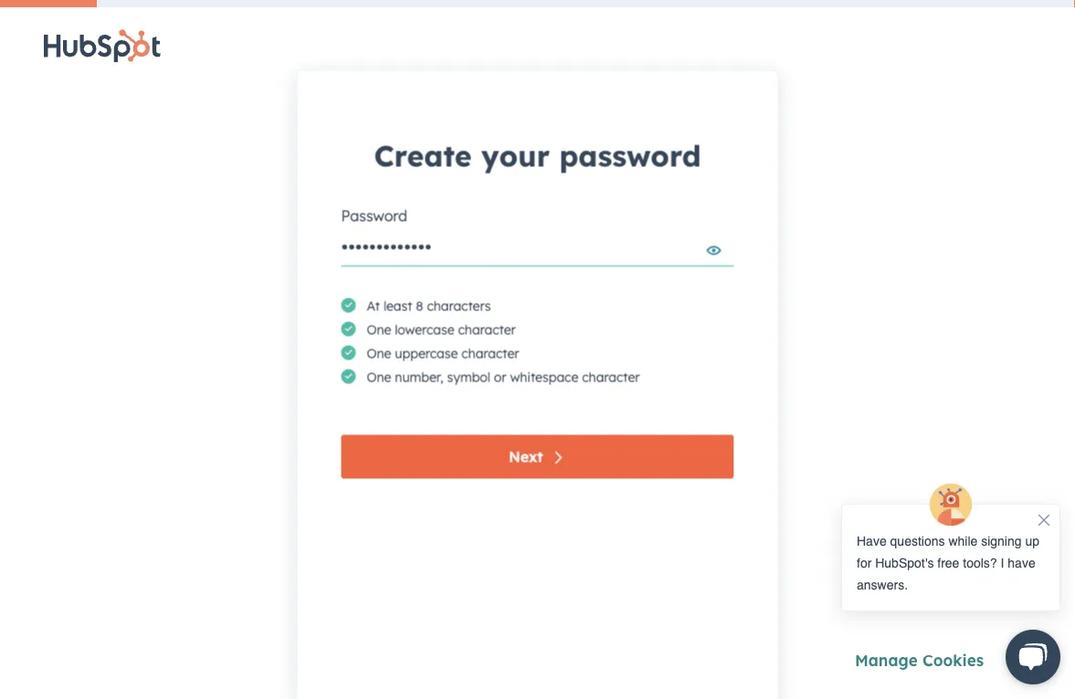 Task type: locate. For each thing, give the bounding box(es) containing it.
manage cookies
[[855, 652, 984, 671]]

password
[[341, 207, 407, 225]]

whitespace
[[510, 370, 579, 386]]

0 vertical spatial character
[[458, 322, 516, 338]]

character
[[458, 322, 516, 338], [462, 346, 520, 362], [582, 370, 640, 386]]

8
[[416, 298, 424, 314]]

one for one lowercase character
[[367, 322, 392, 338]]

password
[[559, 137, 701, 174]]

one left number,
[[367, 370, 392, 386]]

uppercase
[[395, 346, 458, 362]]

least
[[384, 298, 413, 314]]

manage
[[855, 652, 918, 671]]

one down at
[[367, 322, 392, 338]]

character up or
[[462, 346, 520, 362]]

one for one uppercase character
[[367, 346, 392, 362]]

next
[[509, 448, 543, 467]]

your
[[481, 137, 550, 174]]

next button
[[341, 436, 734, 479]]

manage cookies link
[[855, 652, 984, 671]]

1 one from the top
[[367, 322, 392, 338]]

one
[[367, 322, 392, 338], [367, 346, 392, 362], [367, 370, 392, 386]]

one left uppercase
[[367, 346, 392, 362]]

character right whitespace
[[582, 370, 640, 386]]

Password password field
[[341, 231, 734, 267]]

create your password
[[374, 137, 701, 174]]

3 one from the top
[[367, 370, 392, 386]]

1 vertical spatial character
[[462, 346, 520, 362]]

1 vertical spatial one
[[367, 346, 392, 362]]

character for one lowercase character
[[458, 322, 516, 338]]

hubspot image
[[44, 29, 161, 63]]

create
[[374, 137, 472, 174]]

at least 8 characters
[[367, 298, 491, 314]]

characters
[[427, 298, 491, 314]]

character down characters
[[458, 322, 516, 338]]

2 vertical spatial one
[[367, 370, 392, 386]]

at
[[367, 298, 380, 314]]

2 one from the top
[[367, 346, 392, 362]]

0 vertical spatial one
[[367, 322, 392, 338]]



Task type: describe. For each thing, give the bounding box(es) containing it.
one lowercase character
[[367, 322, 516, 338]]

cookies
[[923, 652, 984, 671]]

number,
[[395, 370, 444, 386]]

one number, symbol or whitespace character
[[367, 370, 640, 386]]

chat widget region
[[823, 482, 1076, 700]]

step 1 of 10 progress bar
[[0, 0, 97, 7]]

or
[[494, 370, 507, 386]]

lowercase
[[395, 322, 455, 338]]

character for one uppercase character
[[462, 346, 520, 362]]

2 vertical spatial character
[[582, 370, 640, 386]]

one uppercase character
[[367, 346, 520, 362]]

one for one number, symbol or whitespace character
[[367, 370, 392, 386]]

symbol
[[447, 370, 491, 386]]



Task type: vqa. For each thing, say whether or not it's contained in the screenshot.
character associated with One uppercase character
yes



